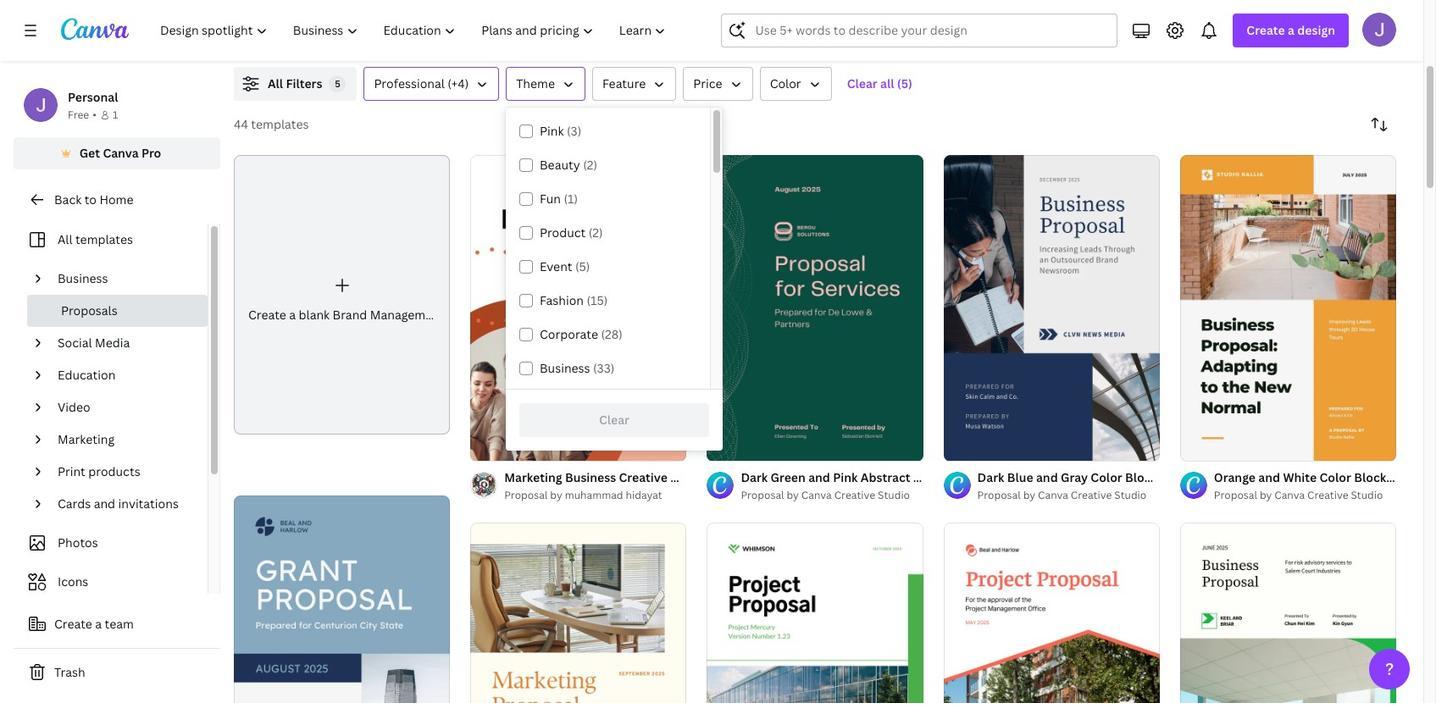 Task type: vqa. For each thing, say whether or not it's contained in the screenshot.


Task type: locate. For each thing, give the bounding box(es) containing it.
fun (1)
[[540, 191, 578, 207]]

2 studio from the left
[[1115, 488, 1147, 503]]

0 horizontal spatial studio
[[878, 488, 910, 503]]

1 dark from the left
[[741, 470, 768, 486]]

0 vertical spatial all
[[268, 75, 283, 92]]

dark blue and gray color blocks general proposal proposal by canva creative studio
[[978, 470, 1266, 503]]

proposal by muhammad hidayat link
[[504, 487, 687, 504]]

(5) right event
[[575, 259, 590, 275]]

creative down gray
[[1071, 488, 1112, 503]]

feature
[[603, 75, 646, 92]]

professional (+4) button
[[364, 67, 499, 101]]

all for all filters
[[268, 75, 283, 92]]

proposal by canva creative studio link for gray
[[978, 487, 1160, 504]]

3 studio from the left
[[1351, 488, 1384, 503]]

to
[[84, 192, 97, 208]]

of for orange and white color blocks genera
[[1199, 441, 1209, 453]]

1 horizontal spatial 1 of 10 link
[[1180, 155, 1397, 461]]

studio down dark green and pink abstract tech general proposal 'link'
[[878, 488, 910, 503]]

create left the design
[[1247, 22, 1285, 38]]

by inside the dark blue and gray color blocks general proposal proposal by canva creative studio
[[1024, 488, 1036, 503]]

personal
[[68, 89, 118, 105]]

0 horizontal spatial proposal by canva creative studio link
[[741, 487, 923, 504]]

all inside all templates link
[[58, 231, 72, 247]]

business
[[58, 270, 108, 286], [540, 360, 590, 376], [565, 470, 616, 486]]

proposal by canva creative studio link
[[741, 487, 923, 504], [978, 487, 1160, 504], [1214, 487, 1397, 504]]

0 vertical spatial (5)
[[897, 75, 913, 92]]

44 templates
[[234, 116, 309, 132]]

color right white
[[1320, 470, 1352, 486]]

0 horizontal spatial all
[[58, 231, 72, 247]]

0 horizontal spatial color
[[770, 75, 801, 92]]

and right blue
[[1037, 470, 1058, 486]]

fun
[[540, 191, 561, 207]]

1 brand management proposal templates image from the left
[[1035, 0, 1397, 47]]

canva down gray
[[1038, 488, 1069, 503]]

1 studio from the left
[[878, 488, 910, 503]]

blue
[[1008, 470, 1034, 486]]

1 of 10 link for and
[[707, 155, 923, 461]]

1 horizontal spatial pink
[[671, 470, 695, 486]]

clear button
[[520, 403, 709, 437]]

dark blue and gray color blocks general proposal image
[[944, 155, 1160, 461]]

2 1 of 10 from the left
[[1192, 441, 1222, 453]]

blocks
[[1126, 470, 1164, 486], [1355, 470, 1393, 486]]

0 vertical spatial create
[[1247, 22, 1285, 38]]

proposal by canva creative studio link for color
[[1214, 487, 1397, 504]]

1 proposal by canva creative studio link from the left
[[741, 487, 923, 504]]

1 horizontal spatial orange
[[1214, 470, 1256, 486]]

proposal by canva creative studio link down green
[[741, 487, 923, 504]]

all left filters
[[268, 75, 283, 92]]

general inside dark green and pink abstract tech general proposal proposal by canva creative studio
[[943, 470, 989, 486]]

(2)
[[583, 157, 597, 173], [589, 225, 603, 241]]

2 horizontal spatial studio
[[1351, 488, 1384, 503]]

2 horizontal spatial pink
[[833, 470, 858, 486]]

print
[[58, 464, 85, 480]]

2 horizontal spatial color
[[1320, 470, 1352, 486]]

0 vertical spatial (2)
[[583, 157, 597, 173]]

dark left blue
[[978, 470, 1005, 486]]

print products
[[58, 464, 140, 480]]

2 orange from the left
[[1214, 470, 1256, 486]]

2 general from the left
[[1166, 470, 1212, 486]]

orange left white
[[1214, 470, 1256, 486]]

by left muhammad
[[550, 488, 563, 503]]

2 1 of 10 link from the left
[[1180, 155, 1397, 461]]

by down green
[[787, 488, 799, 503]]

create a design
[[1247, 22, 1336, 38]]

create for create a design
[[1247, 22, 1285, 38]]

clear down (33)
[[599, 412, 630, 428]]

0 horizontal spatial clear
[[599, 412, 630, 428]]

creative down abstract
[[835, 488, 876, 503]]

0 horizontal spatial orange
[[723, 470, 765, 486]]

1 horizontal spatial proposal by canva creative studio link
[[978, 487, 1160, 504]]

pink inside the marketing business creative pink and orange proposal proposal by muhammad hidayat
[[671, 470, 695, 486]]

0 vertical spatial a
[[1288, 22, 1295, 38]]

1 by from the left
[[550, 488, 563, 503]]

2 blocks from the left
[[1355, 470, 1393, 486]]

creative inside the marketing business creative pink and orange proposal proposal by muhammad hidayat
[[619, 470, 668, 486]]

canva
[[103, 145, 139, 161], [802, 488, 832, 503], [1038, 488, 1069, 503], [1275, 488, 1305, 503]]

0 horizontal spatial marketing
[[58, 431, 115, 448]]

blocks right gray
[[1126, 470, 1164, 486]]

creative down orange and white color blocks genera link
[[1308, 488, 1349, 503]]

business up muhammad
[[565, 470, 616, 486]]

2 10 from the left
[[1211, 441, 1222, 453]]

and right green
[[809, 470, 830, 486]]

(15)
[[587, 292, 608, 309]]

0 horizontal spatial create
[[54, 616, 92, 632]]

1 horizontal spatial create
[[248, 307, 286, 323]]

of
[[726, 441, 736, 453], [1199, 441, 1209, 453], [490, 442, 499, 454]]

1 horizontal spatial a
[[289, 307, 296, 323]]

print products link
[[51, 456, 197, 488]]

color
[[770, 75, 801, 92], [1091, 470, 1123, 486], [1320, 470, 1352, 486]]

canva inside orange and white color blocks genera proposal by canva creative studio
[[1275, 488, 1305, 503]]

0 horizontal spatial 1 of 10
[[719, 441, 749, 453]]

3 by from the left
[[1024, 488, 1036, 503]]

1 horizontal spatial 10
[[1211, 441, 1222, 453]]

marketing business creative pink and orange proposal proposal by muhammad hidayat
[[504, 470, 818, 503]]

0 horizontal spatial dark
[[741, 470, 768, 486]]

1 horizontal spatial studio
[[1115, 488, 1147, 503]]

0 vertical spatial 5
[[335, 77, 340, 90]]

1 of 10
[[719, 441, 749, 453], [1192, 441, 1222, 453]]

0 horizontal spatial general
[[943, 470, 989, 486]]

color right price button
[[770, 75, 801, 92]]

2 horizontal spatial a
[[1288, 22, 1295, 38]]

blank
[[299, 307, 330, 323]]

None search field
[[722, 14, 1118, 47]]

0 horizontal spatial 1 of 10 link
[[707, 155, 923, 461]]

dark inside the dark blue and gray color blocks general proposal proposal by canva creative studio
[[978, 470, 1005, 486]]

1 vertical spatial 5
[[501, 442, 507, 454]]

all down back on the left of page
[[58, 231, 72, 247]]

marketing link
[[51, 424, 197, 456]]

1 vertical spatial clear
[[599, 412, 630, 428]]

(5)
[[897, 75, 913, 92], [575, 259, 590, 275]]

filters
[[286, 75, 322, 92]]

theme button
[[506, 67, 586, 101]]

1 horizontal spatial color
[[1091, 470, 1123, 486]]

(2) for beauty (2)
[[583, 157, 597, 173]]

proposal by canva creative studio link down white
[[1214, 487, 1397, 504]]

0 vertical spatial clear
[[847, 75, 878, 92]]

social media link
[[51, 327, 197, 359]]

•
[[93, 108, 97, 122]]

orange left green
[[723, 470, 765, 486]]

(+4)
[[448, 75, 469, 92]]

2 by from the left
[[787, 488, 799, 503]]

and left white
[[1259, 470, 1281, 486]]

1 vertical spatial (2)
[[589, 225, 603, 241]]

management
[[370, 307, 445, 323]]

dark inside dark green and pink abstract tech general proposal proposal by canva creative studio
[[741, 470, 768, 486]]

get
[[79, 145, 100, 161]]

2 vertical spatial create
[[54, 616, 92, 632]]

social
[[58, 335, 92, 351]]

(2) right product
[[589, 225, 603, 241]]

proposal by canva creative studio link down gray
[[978, 487, 1160, 504]]

(33)
[[593, 360, 615, 376]]

(2) right 'beauty'
[[583, 157, 597, 173]]

free
[[68, 108, 89, 122]]

0 vertical spatial business
[[58, 270, 108, 286]]

fashion
[[540, 292, 584, 309]]

professional
[[374, 75, 445, 92]]

templates right 44
[[251, 116, 309, 132]]

2 horizontal spatial proposal by canva creative studio link
[[1214, 487, 1397, 504]]

0 horizontal spatial pink
[[540, 123, 564, 139]]

1 vertical spatial business
[[540, 360, 590, 376]]

marketing inside the marketing business creative pink and orange proposal proposal by muhammad hidayat
[[504, 470, 562, 486]]

by
[[550, 488, 563, 503], [787, 488, 799, 503], [1024, 488, 1036, 503], [1260, 488, 1272, 503]]

proposal by canva creative studio link for pink
[[741, 487, 923, 504]]

social media
[[58, 335, 130, 351]]

color right gray
[[1091, 470, 1123, 486]]

business for business
[[58, 270, 108, 286]]

templates for 44 templates
[[251, 116, 309, 132]]

by down blue
[[1024, 488, 1036, 503]]

proposals
[[61, 303, 118, 319]]

marketing down video on the bottom of page
[[58, 431, 115, 448]]

dark
[[741, 470, 768, 486], [978, 470, 1005, 486]]

1 of 10 link
[[707, 155, 923, 461], [1180, 155, 1397, 461]]

1 orange from the left
[[723, 470, 765, 486]]

clear left all
[[847, 75, 878, 92]]

2 proposal by canva creative studio link from the left
[[978, 487, 1160, 504]]

0 horizontal spatial blocks
[[1126, 470, 1164, 486]]

2 vertical spatial business
[[565, 470, 616, 486]]

home
[[99, 192, 133, 208]]

1 horizontal spatial of
[[726, 441, 736, 453]]

general inside the dark blue and gray color blocks general proposal proposal by canva creative studio
[[1166, 470, 1212, 486]]

photos link
[[24, 527, 197, 559]]

top level navigation element
[[149, 14, 681, 47]]

1 vertical spatial create
[[248, 307, 286, 323]]

professional (+4)
[[374, 75, 469, 92]]

1 vertical spatial all
[[58, 231, 72, 247]]

0 vertical spatial templates
[[251, 116, 309, 132]]

brand
[[333, 307, 367, 323]]

1 horizontal spatial 1 of 10
[[1192, 441, 1222, 453]]

grey and red minimal photocentric project proposal proposal image
[[944, 523, 1160, 703]]

a for blank
[[289, 307, 296, 323]]

0 horizontal spatial of
[[490, 442, 499, 454]]

gray
[[1061, 470, 1088, 486]]

canva left the "pro"
[[103, 145, 139, 161]]

1 vertical spatial marketing
[[504, 470, 562, 486]]

clear
[[847, 75, 878, 92], [599, 412, 630, 428]]

templates for all templates
[[75, 231, 133, 247]]

dark for dark green and pink abstract tech general proposal
[[741, 470, 768, 486]]

creative
[[619, 470, 668, 486], [835, 488, 876, 503], [1071, 488, 1112, 503], [1308, 488, 1349, 503]]

creative inside dark green and pink abstract tech general proposal proposal by canva creative studio
[[835, 488, 876, 503]]

5
[[335, 77, 340, 90], [501, 442, 507, 454]]

0 horizontal spatial templates
[[75, 231, 133, 247]]

0 horizontal spatial 10
[[738, 441, 749, 453]]

color inside color button
[[770, 75, 801, 92]]

dark left green
[[741, 470, 768, 486]]

1 horizontal spatial templates
[[251, 116, 309, 132]]

white and green simple corporate (light) project proposal proposal image
[[707, 523, 923, 703]]

1 vertical spatial a
[[289, 307, 296, 323]]

and inside the dark blue and gray color blocks general proposal proposal by canva creative studio
[[1037, 470, 1058, 486]]

creative up hidayat
[[619, 470, 668, 486]]

dark green and pink abstract tech general proposal proposal by canva creative studio
[[741, 470, 1043, 503]]

create inside button
[[54, 616, 92, 632]]

1 horizontal spatial blocks
[[1355, 470, 1393, 486]]

create down icons
[[54, 616, 92, 632]]

a
[[1288, 22, 1295, 38], [289, 307, 296, 323], [95, 616, 102, 632]]

1 1 of 10 link from the left
[[707, 155, 923, 461]]

1 horizontal spatial clear
[[847, 75, 878, 92]]

4 by from the left
[[1260, 488, 1272, 503]]

media
[[95, 335, 130, 351]]

1 horizontal spatial general
[[1166, 470, 1212, 486]]

create left blank on the top
[[248, 307, 286, 323]]

all
[[881, 75, 895, 92]]

canva down white
[[1275, 488, 1305, 503]]

clear for clear
[[599, 412, 630, 428]]

1 horizontal spatial all
[[268, 75, 283, 92]]

create inside dropdown button
[[1247, 22, 1285, 38]]

1 horizontal spatial dark
[[978, 470, 1005, 486]]

pink inside dark green and pink abstract tech general proposal proposal by canva creative studio
[[833, 470, 858, 486]]

studio down the dark blue and gray color blocks general proposal link
[[1115, 488, 1147, 503]]

1 horizontal spatial 5
[[501, 442, 507, 454]]

a left the design
[[1288, 22, 1295, 38]]

1
[[113, 108, 118, 122], [719, 441, 724, 453], [1192, 441, 1197, 453], [482, 442, 487, 454]]

business up proposals
[[58, 270, 108, 286]]

marketing down 1 of 5 at the left
[[504, 470, 562, 486]]

pink for marketing
[[671, 470, 695, 486]]

create for create a team
[[54, 616, 92, 632]]

1 blocks from the left
[[1126, 470, 1164, 486]]

2 vertical spatial a
[[95, 616, 102, 632]]

canva down green
[[802, 488, 832, 503]]

a inside button
[[95, 616, 102, 632]]

templates down back to home
[[75, 231, 133, 247]]

(5) right all
[[897, 75, 913, 92]]

1 vertical spatial templates
[[75, 231, 133, 247]]

1 of 10 link for white
[[1180, 155, 1397, 461]]

studio for color
[[1115, 488, 1147, 503]]

studio for abstract
[[878, 488, 910, 503]]

a for design
[[1288, 22, 1295, 38]]

2 dark from the left
[[978, 470, 1005, 486]]

1 general from the left
[[943, 470, 989, 486]]

education link
[[51, 359, 197, 392]]

1 horizontal spatial (5)
[[897, 75, 913, 92]]

by down orange and white color blocks genera link
[[1260, 488, 1272, 503]]

studio
[[878, 488, 910, 503], [1115, 488, 1147, 503], [1351, 488, 1384, 503]]

0 vertical spatial marketing
[[58, 431, 115, 448]]

orange
[[723, 470, 765, 486], [1214, 470, 1256, 486]]

blocks left genera
[[1355, 470, 1393, 486]]

0 horizontal spatial a
[[95, 616, 102, 632]]

a left blank on the top
[[289, 307, 296, 323]]

studio inside the dark blue and gray color blocks general proposal proposal by canva creative studio
[[1115, 488, 1147, 503]]

color inside orange and white color blocks genera proposal by canva creative studio
[[1320, 470, 1352, 486]]

studio inside dark green and pink abstract tech general proposal proposal by canva creative studio
[[878, 488, 910, 503]]

1 10 from the left
[[738, 441, 749, 453]]

business link
[[51, 263, 197, 295]]

business inside the marketing business creative pink and orange proposal proposal by muhammad hidayat
[[565, 470, 616, 486]]

dark for dark blue and gray color blocks general proposal
[[978, 470, 1005, 486]]

green
[[771, 470, 806, 486]]

trash
[[54, 664, 85, 681]]

a inside dropdown button
[[1288, 22, 1295, 38]]

general
[[943, 470, 989, 486], [1166, 470, 1212, 486]]

orange inside the marketing business creative pink and orange proposal proposal by muhammad hidayat
[[723, 470, 765, 486]]

proposal
[[448, 307, 498, 323], [767, 470, 818, 486], [992, 470, 1043, 486], [1215, 470, 1266, 486], [504, 488, 548, 503], [741, 488, 784, 503], [978, 488, 1021, 503], [1214, 488, 1258, 503]]

1 1 of 10 from the left
[[719, 441, 749, 453]]

2 horizontal spatial of
[[1199, 441, 1209, 453]]

2 horizontal spatial create
[[1247, 22, 1285, 38]]

brand management proposal templates image
[[1035, 0, 1397, 47], [1141, 0, 1290, 16]]

a left team
[[95, 616, 102, 632]]

1 horizontal spatial marketing
[[504, 470, 562, 486]]

3 proposal by canva creative studio link from the left
[[1214, 487, 1397, 504]]

and left green
[[698, 470, 720, 486]]

business down corporate on the left top of the page
[[540, 360, 590, 376]]

0 horizontal spatial (5)
[[575, 259, 590, 275]]

studio down orange and white color blocks genera link
[[1351, 488, 1384, 503]]



Task type: describe. For each thing, give the bounding box(es) containing it.
orange and white color blocks general proposal image
[[1180, 155, 1397, 461]]

create a blank brand management proposal element
[[234, 155, 498, 435]]

a for team
[[95, 616, 102, 632]]

back to home link
[[14, 183, 220, 217]]

and right "cards"
[[94, 496, 115, 512]]

general for tech
[[943, 470, 989, 486]]

green and white minimal photocentric business proposal proposal image
[[1180, 523, 1397, 703]]

canva inside dark green and pink abstract tech general proposal proposal by canva creative studio
[[802, 488, 832, 503]]

fashion (15)
[[540, 292, 608, 309]]

trash link
[[14, 656, 220, 690]]

marketing business creative pink and orange proposal link
[[504, 469, 818, 487]]

get canva pro button
[[14, 137, 220, 170]]

tech
[[914, 470, 941, 486]]

create a team
[[54, 616, 134, 632]]

1 of 5 link
[[471, 155, 687, 462]]

marketing business creative pink and orange proposal image
[[471, 155, 687, 461]]

pro
[[142, 145, 161, 161]]

blue and gray color blocks general proposal image
[[234, 496, 450, 703]]

beauty
[[540, 157, 580, 173]]

by inside dark green and pink abstract tech general proposal proposal by canva creative studio
[[787, 488, 799, 503]]

dark blue and gray color blocks general proposal link
[[978, 469, 1266, 487]]

creative inside orange and white color blocks genera proposal by canva creative studio
[[1308, 488, 1349, 503]]

create a blank brand management proposal
[[248, 307, 498, 323]]

(3)
[[567, 123, 582, 139]]

canva inside 'button'
[[103, 145, 139, 161]]

product
[[540, 225, 586, 241]]

icons link
[[24, 566, 197, 598]]

canva inside the dark blue and gray color blocks general proposal proposal by canva creative studio
[[1038, 488, 1069, 503]]

(2) for product (2)
[[589, 225, 603, 241]]

icons
[[58, 574, 88, 590]]

muhammad
[[565, 488, 623, 503]]

photos
[[58, 535, 98, 551]]

jacob simon image
[[1363, 13, 1397, 47]]

team
[[105, 616, 134, 632]]

and inside the marketing business creative pink and orange proposal proposal by muhammad hidayat
[[698, 470, 720, 486]]

orange inside orange and white color blocks genera proposal by canva creative studio
[[1214, 470, 1256, 486]]

price button
[[683, 67, 753, 101]]

pink (3)
[[540, 123, 582, 139]]

1 of 10 for orange
[[1192, 441, 1222, 453]]

clear all (5)
[[847, 75, 913, 92]]

all templates link
[[24, 224, 197, 256]]

price
[[694, 75, 723, 92]]

video
[[58, 399, 90, 415]]

business for business (33)
[[540, 360, 590, 376]]

1 vertical spatial (5)
[[575, 259, 590, 275]]

business (33)
[[540, 360, 615, 376]]

(5) inside button
[[897, 75, 913, 92]]

event
[[540, 259, 573, 275]]

create a design button
[[1233, 14, 1349, 47]]

1 of 5
[[482, 442, 507, 454]]

cards and invitations link
[[51, 488, 197, 520]]

0 horizontal spatial 5
[[335, 77, 340, 90]]

dark green and pink abstract tech general proposal link
[[741, 469, 1043, 487]]

create for create a blank brand management proposal
[[248, 307, 286, 323]]

2 brand management proposal templates image from the left
[[1141, 0, 1290, 16]]

beauty (2)
[[540, 157, 597, 173]]

event (5)
[[540, 259, 590, 275]]

create a blank brand management proposal link
[[234, 155, 498, 435]]

blocks inside orange and white color blocks genera proposal by canva creative studio
[[1355, 470, 1393, 486]]

general for blocks
[[1166, 470, 1212, 486]]

10 for orange
[[1211, 441, 1222, 453]]

corporate (28)
[[540, 326, 623, 342]]

orange and white color blocks genera proposal by canva creative studio
[[1214, 470, 1437, 503]]

genera
[[1395, 470, 1437, 486]]

Sort by button
[[1363, 108, 1397, 142]]

product (2)
[[540, 225, 603, 241]]

orange and white color blocks genera link
[[1214, 469, 1437, 487]]

get canva pro
[[79, 145, 161, 161]]

blocks inside the dark blue and gray color blocks general proposal proposal by canva creative studio
[[1126, 470, 1164, 486]]

studio inside orange and white color blocks genera proposal by canva creative studio
[[1351, 488, 1384, 503]]

feature button
[[592, 67, 677, 101]]

and inside orange and white color blocks genera proposal by canva creative studio
[[1259, 470, 1281, 486]]

5 filter options selected element
[[329, 75, 346, 92]]

cream and orange simple corporate (light) marketing proposal proposal image
[[471, 523, 687, 703]]

by inside orange and white color blocks genera proposal by canva creative studio
[[1260, 488, 1272, 503]]

color button
[[760, 67, 832, 101]]

design
[[1298, 22, 1336, 38]]

(1)
[[564, 191, 578, 207]]

dark green and pink abstract tech general proposal image
[[707, 155, 923, 461]]

pink for dark
[[833, 470, 858, 486]]

video link
[[51, 392, 197, 424]]

corporate
[[540, 326, 598, 342]]

create a team button
[[14, 608, 220, 642]]

Search search field
[[756, 14, 1107, 47]]

(28)
[[601, 326, 623, 342]]

back
[[54, 192, 82, 208]]

creative inside the dark blue and gray color blocks general proposal proposal by canva creative studio
[[1071, 488, 1112, 503]]

of inside 1 of 5 link
[[490, 442, 499, 454]]

44
[[234, 116, 248, 132]]

and inside dark green and pink abstract tech general proposal proposal by canva creative studio
[[809, 470, 830, 486]]

theme
[[516, 75, 555, 92]]

free •
[[68, 108, 97, 122]]

by inside the marketing business creative pink and orange proposal proposal by muhammad hidayat
[[550, 488, 563, 503]]

marketing for marketing business creative pink and orange proposal proposal by muhammad hidayat
[[504, 470, 562, 486]]

abstract
[[861, 470, 911, 486]]

white
[[1283, 470, 1317, 486]]

10 for dark
[[738, 441, 749, 453]]

cards and invitations
[[58, 496, 179, 512]]

1 of 10 for dark
[[719, 441, 749, 453]]

hidayat
[[626, 488, 662, 503]]

clear for clear all (5)
[[847, 75, 878, 92]]

invitations
[[118, 496, 179, 512]]

of for dark green and pink abstract tech general proposal
[[726, 441, 736, 453]]

proposal inside orange and white color blocks genera proposal by canva creative studio
[[1214, 488, 1258, 503]]

education
[[58, 367, 116, 383]]

cards
[[58, 496, 91, 512]]

marketing for marketing
[[58, 431, 115, 448]]

clear all (5) button
[[839, 67, 921, 101]]

products
[[88, 464, 140, 480]]

all for all templates
[[58, 231, 72, 247]]

color inside the dark blue and gray color blocks general proposal proposal by canva creative studio
[[1091, 470, 1123, 486]]

back to home
[[54, 192, 133, 208]]

all filters
[[268, 75, 322, 92]]



